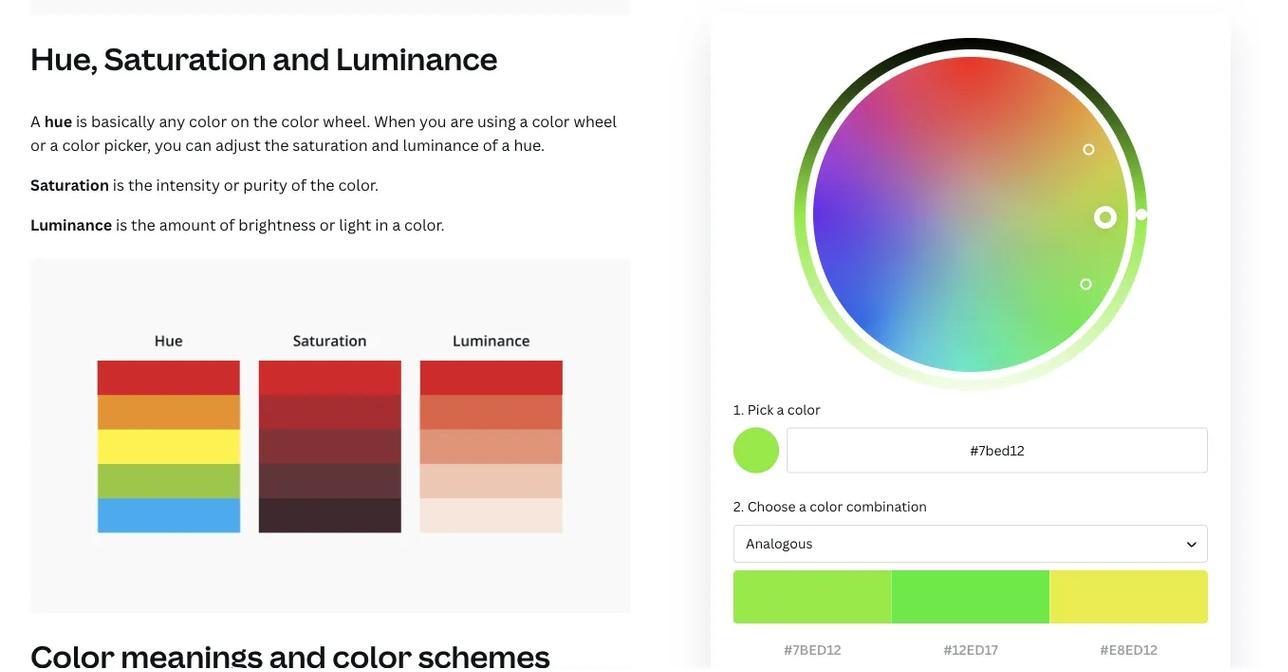 Task type: locate. For each thing, give the bounding box(es) containing it.
1 vertical spatial is
[[113, 174, 124, 195]]

the left amount
[[131, 214, 155, 234]]

color. right in
[[404, 214, 445, 234]]

is down picker,
[[113, 174, 124, 195]]

slider
[[794, 38, 1148, 391]]

shade, tints, tones image
[[30, 0, 631, 15]]

0 horizontal spatial luminance
[[30, 214, 112, 234]]

are
[[450, 111, 474, 131]]

intensity
[[156, 174, 220, 195]]

saturation down "hue"
[[30, 174, 109, 195]]

saturation up any
[[104, 38, 266, 79]]

of inside is basically any color on the color wheel. when you are using a color wheel or a color picker, you can adjust the saturation and luminance of a hue.
[[483, 135, 498, 155]]

of right amount
[[220, 214, 235, 234]]

a left hue.
[[502, 135, 510, 155]]

or down a
[[30, 135, 46, 155]]

0 vertical spatial saturation
[[104, 38, 266, 79]]

the
[[253, 111, 278, 131], [265, 135, 289, 155], [128, 174, 152, 195], [310, 174, 335, 195], [131, 214, 155, 234]]

1 vertical spatial and
[[372, 135, 399, 155]]

1 horizontal spatial and
[[372, 135, 399, 155]]

0 vertical spatial luminance
[[336, 38, 498, 79]]

None text field
[[787, 427, 1208, 473]]

in
[[375, 214, 389, 234]]

of down using
[[483, 135, 498, 155]]

hue.
[[514, 135, 545, 155]]

a
[[520, 111, 528, 131], [50, 135, 58, 155], [502, 135, 510, 155], [392, 214, 401, 234], [777, 400, 784, 418], [799, 497, 807, 515]]

0 horizontal spatial or
[[30, 135, 46, 155]]

basically
[[91, 111, 155, 131]]

and down shade, tints, tones image
[[273, 38, 330, 79]]

adjust
[[215, 135, 261, 155]]

0 horizontal spatial of
[[220, 214, 235, 234]]

0 vertical spatial and
[[273, 38, 330, 79]]

color. up light
[[338, 174, 379, 195]]

a right pick
[[777, 400, 784, 418]]

2.
[[734, 497, 744, 515]]

2 vertical spatial of
[[220, 214, 235, 234]]

or left light
[[320, 214, 336, 234]]

1 horizontal spatial you
[[420, 111, 447, 131]]

pick
[[748, 400, 774, 418]]

2 vertical spatial or
[[320, 214, 336, 234]]

2 horizontal spatial of
[[483, 135, 498, 155]]

and down when
[[372, 135, 399, 155]]

1 vertical spatial you
[[155, 135, 182, 155]]

is right "hue"
[[76, 111, 87, 131]]

a
[[30, 111, 41, 131]]

0 vertical spatial color.
[[338, 174, 379, 195]]

1 horizontal spatial or
[[224, 174, 240, 195]]

1 vertical spatial luminance
[[30, 214, 112, 234]]

hue,
[[30, 38, 98, 79]]

luminance is the amount of brightness or light in a color.
[[30, 214, 445, 234]]

wheel
[[574, 111, 617, 131]]

using
[[477, 111, 516, 131]]

or left purity
[[224, 174, 240, 195]]

color
[[189, 111, 227, 131], [281, 111, 319, 131], [532, 111, 570, 131], [62, 135, 100, 155], [788, 400, 821, 418], [810, 497, 843, 515]]

any
[[159, 111, 185, 131]]

saturation
[[104, 38, 266, 79], [30, 174, 109, 195]]

a right "choose"
[[799, 497, 807, 515]]

is basically any color on the color wheel. when you are using a color wheel or a color picker, you can adjust the saturation and luminance of a hue.
[[30, 111, 617, 155]]

wheel.
[[323, 111, 371, 131]]

and inside is basically any color on the color wheel. when you are using a color wheel or a color picker, you can adjust the saturation and luminance of a hue.
[[372, 135, 399, 155]]

luminance
[[336, 38, 498, 79], [30, 214, 112, 234]]

2 horizontal spatial or
[[320, 214, 336, 234]]

0 vertical spatial of
[[483, 135, 498, 155]]

or
[[30, 135, 46, 155], [224, 174, 240, 195], [320, 214, 336, 234]]

analogous
[[746, 534, 813, 552]]

is
[[76, 111, 87, 131], [113, 174, 124, 195], [116, 214, 127, 234]]

saturation
[[293, 135, 368, 155]]

when
[[374, 111, 416, 131]]

color.
[[338, 174, 379, 195], [404, 214, 445, 234]]

color up "saturation"
[[281, 111, 319, 131]]

luminance
[[403, 135, 479, 155]]

you up luminance
[[420, 111, 447, 131]]

of right purity
[[291, 174, 307, 195]]

1 horizontal spatial of
[[291, 174, 307, 195]]

0 vertical spatial is
[[76, 111, 87, 131]]

1 vertical spatial of
[[291, 174, 307, 195]]

0 horizontal spatial and
[[273, 38, 330, 79]]

1 vertical spatial color.
[[404, 214, 445, 234]]

you down any
[[155, 135, 182, 155]]

1 vertical spatial saturation
[[30, 174, 109, 195]]

0 vertical spatial or
[[30, 135, 46, 155]]

you
[[420, 111, 447, 131], [155, 135, 182, 155]]

of
[[483, 135, 498, 155], [291, 174, 307, 195], [220, 214, 235, 234]]

1 horizontal spatial color.
[[404, 214, 445, 234]]

2 vertical spatial is
[[116, 214, 127, 234]]

is left amount
[[116, 214, 127, 234]]

and
[[273, 38, 330, 79], [372, 135, 399, 155]]

is inside is basically any color on the color wheel. when you are using a color wheel or a color picker, you can adjust the saturation and luminance of a hue.
[[76, 111, 87, 131]]



Task type: vqa. For each thing, say whether or not it's contained in the screenshot.
the left COLOR.
yes



Task type: describe. For each thing, give the bounding box(es) containing it.
a hue
[[30, 111, 72, 131]]

1. pick a color
[[734, 400, 821, 418]]

0 vertical spatial you
[[420, 111, 447, 131]]

purity
[[243, 174, 288, 195]]

0 horizontal spatial you
[[155, 135, 182, 155]]

the down "saturation"
[[310, 174, 335, 195]]

0 horizontal spatial color.
[[338, 174, 379, 195]]

amount
[[159, 214, 216, 234]]

1 vertical spatial or
[[224, 174, 240, 195]]

color up hue.
[[532, 111, 570, 131]]

color up can in the left top of the page
[[189, 111, 227, 131]]

on
[[231, 111, 249, 131]]

is for saturation
[[113, 174, 124, 195]]

combination
[[846, 497, 927, 515]]

light
[[339, 214, 371, 234]]

saturation is the intensity or purity of the color.
[[30, 174, 379, 195]]

the right adjust
[[265, 135, 289, 155]]

1.
[[734, 400, 744, 418]]

color right "choose"
[[810, 497, 843, 515]]

color down "hue"
[[62, 135, 100, 155]]

the right on
[[253, 111, 278, 131]]

brightness
[[239, 214, 316, 234]]

2. choose a color combination
[[734, 497, 927, 515]]

a up hue.
[[520, 111, 528, 131]]

can
[[185, 135, 212, 155]]

choose
[[748, 497, 796, 515]]

a right in
[[392, 214, 401, 234]]

1 horizontal spatial luminance
[[336, 38, 498, 79]]

hue, saturation and luminance image
[[30, 259, 631, 613]]

a down a hue
[[50, 135, 58, 155]]

the down picker,
[[128, 174, 152, 195]]

picker,
[[104, 135, 151, 155]]

or inside is basically any color on the color wheel. when you are using a color wheel or a color picker, you can adjust the saturation and luminance of a hue.
[[30, 135, 46, 155]]

color right pick
[[788, 400, 821, 418]]

analogous button
[[734, 525, 1208, 563]]

hue, saturation and luminance
[[30, 38, 498, 79]]

hue
[[44, 111, 72, 131]]

is for luminance
[[116, 214, 127, 234]]



